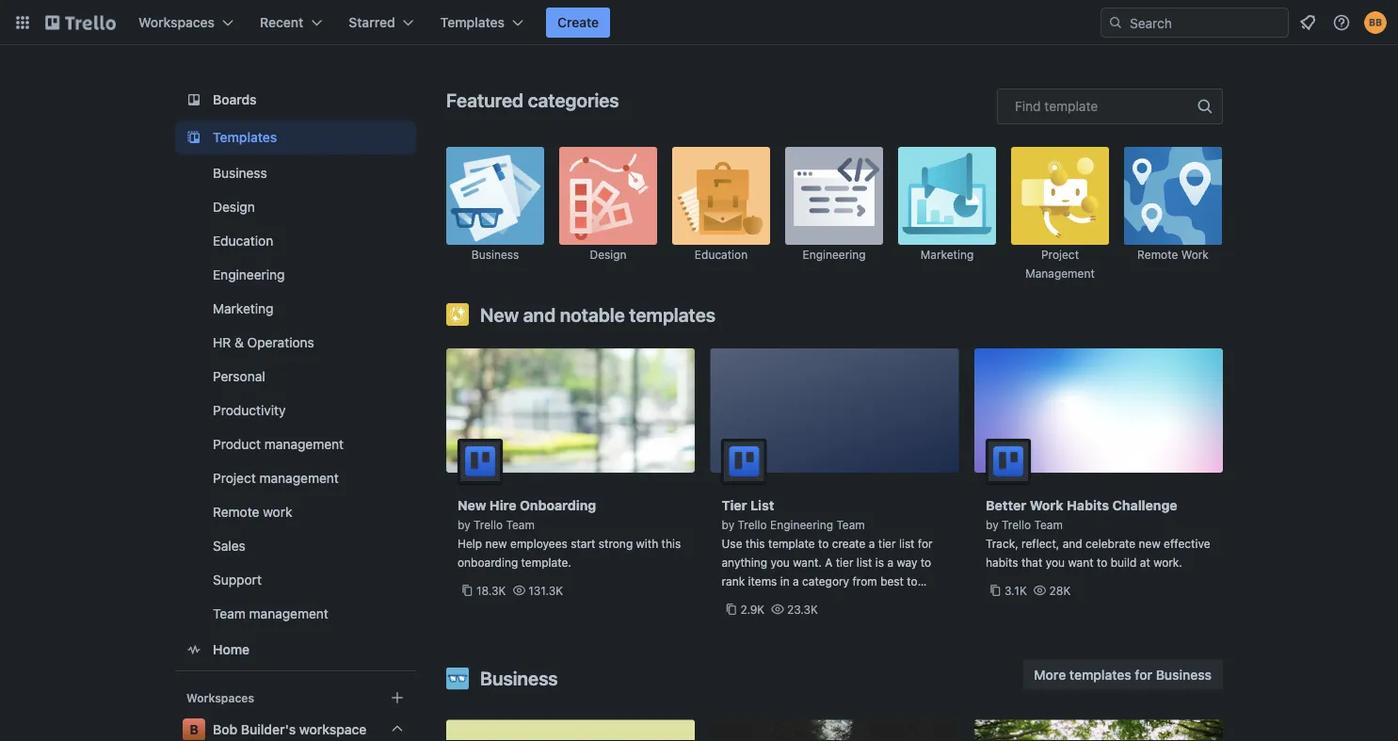 Task type: describe. For each thing, give the bounding box(es) containing it.
be:
[[816, 593, 833, 607]]

support
[[213, 572, 262, 588]]

23.3k
[[787, 603, 818, 616]]

Search field
[[1124, 8, 1288, 37]]

0 vertical spatial engineering
[[803, 248, 866, 261]]

goat'd
[[722, 612, 762, 625]]

primary element
[[0, 0, 1399, 45]]

for inside tier list by trello engineering team use this template to create a tier list for anything you want. a tier list is a way to rank items in a category from best to worst. this could be: best nba players, goat'd pasta dishes, and tastiest fast food joints.
[[918, 537, 933, 550]]

personal
[[213, 369, 265, 384]]

builder's
[[241, 722, 296, 737]]

is
[[876, 556, 884, 569]]

team inside new hire onboarding by trello team help new employees start strong with this onboarding template.
[[506, 518, 535, 531]]

joints.
[[749, 631, 781, 644]]

to inside better work habits challenge by trello team track, reflect, and celebrate new effective habits that you want to build at work.
[[1097, 556, 1108, 569]]

template board image
[[183, 126, 205, 149]]

team inside tier list by trello engineering team use this template to create a tier list for anything you want. a tier list is a way to rank items in a category from best to worst. this could be: best nba players, goat'd pasta dishes, and tastiest fast food joints.
[[837, 518, 865, 531]]

this inside new hire onboarding by trello team help new employees start strong with this onboarding template.
[[662, 537, 681, 550]]

sales
[[213, 538, 246, 554]]

help
[[458, 537, 482, 550]]

1 vertical spatial workspaces
[[186, 691, 254, 704]]

trello engineering team image
[[722, 439, 767, 484]]

dishes,
[[798, 612, 836, 625]]

nba
[[863, 593, 886, 607]]

3.1k
[[1005, 584, 1027, 597]]

1 vertical spatial best
[[836, 593, 859, 607]]

1 horizontal spatial remote work
[[1138, 248, 1209, 261]]

to right way
[[921, 556, 932, 569]]

find
[[1015, 98, 1041, 114]]

engineering link for education link associated with hr & operations link
[[175, 260, 416, 290]]

1 horizontal spatial marketing
[[921, 248, 974, 261]]

templates inside button
[[1070, 667, 1132, 682]]

and inside better work habits challenge by trello team track, reflect, and celebrate new effective habits that you want to build at work.
[[1063, 537, 1083, 550]]

team management
[[213, 606, 329, 622]]

0 horizontal spatial remote
[[213, 504, 259, 520]]

business link for education link associated with hr & operations link the design link
[[175, 158, 416, 188]]

Find template field
[[997, 89, 1223, 124]]

hr & operations
[[213, 335, 314, 350]]

hr & operations link
[[175, 328, 416, 358]]

recent
[[260, 15, 304, 30]]

to up players,
[[907, 574, 918, 588]]

template.
[[521, 556, 572, 569]]

trello inside new hire onboarding by trello team help new employees start strong with this onboarding template.
[[474, 518, 503, 531]]

home image
[[183, 639, 205, 661]]

0 horizontal spatial remote work link
[[175, 497, 416, 527]]

marketing link for hr & operations link
[[175, 294, 416, 324]]

notable
[[560, 303, 625, 325]]

2 vertical spatial a
[[793, 574, 799, 588]]

new and notable templates
[[480, 303, 716, 325]]

track,
[[986, 537, 1019, 550]]

0 horizontal spatial tier
[[836, 556, 854, 569]]

tier list by trello engineering team use this template to create a tier list for anything you want. a tier list is a way to rank items in a category from best to worst. this could be: best nba players, goat'd pasta dishes, and tastiest fast food joints.
[[722, 498, 933, 644]]

better
[[986, 498, 1027, 513]]

worst.
[[722, 593, 755, 607]]

from
[[853, 574, 878, 588]]

habits
[[1067, 498, 1110, 513]]

employees
[[510, 537, 568, 550]]

habits
[[986, 556, 1019, 569]]

project management icon image
[[1011, 147, 1109, 245]]

templates link
[[175, 121, 416, 154]]

at
[[1140, 556, 1151, 569]]

more
[[1034, 667, 1066, 682]]

0 horizontal spatial templates
[[629, 303, 716, 325]]

trello inside tier list by trello engineering team use this template to create a tier list for anything you want. a tier list is a way to rank items in a category from best to worst. this could be: best nba players, goat'd pasta dishes, and tastiest fast food joints.
[[738, 518, 767, 531]]

work
[[1030, 498, 1064, 513]]

back to home image
[[45, 8, 116, 38]]

131.3k
[[529, 584, 563, 597]]

trello inside better work habits challenge by trello team track, reflect, and celebrate new effective habits that you want to build at work.
[[1002, 518, 1031, 531]]

2.9k
[[741, 603, 765, 616]]

business link for education link related to project management link to the top's the design link
[[446, 147, 544, 283]]

product management link
[[175, 429, 416, 460]]

way
[[897, 556, 918, 569]]

better work habits challenge by trello team track, reflect, and celebrate new effective habits that you want to build at work.
[[986, 498, 1211, 569]]

could
[[783, 593, 813, 607]]

0 vertical spatial work
[[1182, 248, 1209, 261]]

reflect,
[[1022, 537, 1060, 550]]

rank
[[722, 574, 745, 588]]

b
[[190, 722, 199, 737]]

workspace
[[299, 722, 367, 737]]

education link for hr & operations link
[[175, 226, 416, 256]]

0 horizontal spatial list
[[857, 556, 873, 569]]

create
[[832, 537, 866, 550]]

categories
[[528, 89, 619, 111]]

productivity link
[[175, 396, 416, 426]]

create button
[[546, 8, 610, 38]]

starred
[[349, 15, 395, 30]]

in
[[781, 574, 790, 588]]

operations
[[247, 335, 314, 350]]

build
[[1111, 556, 1137, 569]]

0 horizontal spatial education
[[213, 233, 273, 249]]

new for new hire onboarding by trello team help new employees start strong with this onboarding template.
[[458, 498, 486, 513]]

template inside tier list by trello engineering team use this template to create a tier list for anything you want. a tier list is a way to rank items in a category from best to worst. this could be: best nba players, goat'd pasta dishes, and tastiest fast food joints.
[[768, 537, 815, 550]]

support link
[[175, 565, 416, 595]]

0 vertical spatial remote
[[1138, 248, 1178, 261]]

templates button
[[429, 8, 535, 38]]

create
[[558, 15, 599, 30]]

create a workspace image
[[386, 687, 409, 709]]

0 horizontal spatial and
[[523, 303, 556, 325]]

new inside new hire onboarding by trello team help new employees start strong with this onboarding template.
[[485, 537, 507, 550]]

boards link
[[175, 83, 416, 117]]

hire
[[490, 498, 517, 513]]

product management
[[213, 437, 344, 452]]

product
[[213, 437, 261, 452]]

1 horizontal spatial project management
[[1026, 248, 1095, 280]]

food
[[722, 631, 746, 644]]

1 vertical spatial project management link
[[175, 463, 416, 494]]

business inside button
[[1156, 667, 1212, 682]]

&
[[235, 335, 244, 350]]

team management link
[[175, 599, 416, 629]]

find template
[[1015, 98, 1098, 114]]

onboarding
[[520, 498, 596, 513]]

workspaces inside dropdown button
[[138, 15, 215, 30]]

category
[[803, 574, 850, 588]]

home link
[[175, 633, 416, 667]]

project inside project management
[[1042, 248, 1079, 261]]

bob builder (bobbuilder40) image
[[1365, 11, 1387, 34]]

marketing icon image
[[898, 147, 996, 245]]

0 horizontal spatial marketing
[[213, 301, 274, 316]]

players,
[[889, 593, 931, 607]]

engineering inside tier list by trello engineering team use this template to create a tier list for anything you want. a tier list is a way to rank items in a category from best to worst. this could be: best nba players, goat'd pasta dishes, and tastiest fast food joints.
[[770, 518, 834, 531]]

you inside better work habits challenge by trello team track, reflect, and celebrate new effective habits that you want to build at work.
[[1046, 556, 1065, 569]]

you inside tier list by trello engineering team use this template to create a tier list for anything you want. a tier list is a way to rank items in a category from best to worst. this could be: best nba players, goat'd pasta dishes, and tastiest fast food joints.
[[771, 556, 790, 569]]

18.3k
[[477, 584, 506, 597]]

boards
[[213, 92, 257, 107]]

0 horizontal spatial project
[[213, 470, 256, 486]]

starred button
[[337, 8, 425, 38]]

0 notifications image
[[1297, 11, 1319, 34]]

trello team image for better
[[986, 439, 1031, 484]]

by inside new hire onboarding by trello team help new employees start strong with this onboarding template.
[[458, 518, 471, 531]]



Task type: vqa. For each thing, say whether or not it's contained in the screenshot.
Hire
yes



Task type: locate. For each thing, give the bounding box(es) containing it.
tier
[[878, 537, 896, 550], [836, 556, 854, 569]]

0 horizontal spatial project management link
[[175, 463, 416, 494]]

remote work up sales
[[213, 504, 292, 520]]

and left notable
[[523, 303, 556, 325]]

template right "find"
[[1045, 98, 1098, 114]]

1 horizontal spatial design link
[[559, 147, 657, 283]]

1 vertical spatial business icon image
[[446, 667, 469, 690]]

use
[[722, 537, 743, 550]]

2 trello from the left
[[738, 518, 767, 531]]

management down project management icon
[[1026, 267, 1095, 280]]

project management link
[[1011, 147, 1109, 283], [175, 463, 416, 494]]

new left hire
[[458, 498, 486, 513]]

1 horizontal spatial remote
[[1138, 248, 1178, 261]]

2 new from the left
[[1139, 537, 1161, 550]]

templates right notable
[[629, 303, 716, 325]]

1 business icon image from the top
[[446, 147, 544, 245]]

team inside better work habits challenge by trello team track, reflect, and celebrate new effective habits that you want to build at work.
[[1035, 518, 1063, 531]]

sales link
[[175, 531, 416, 561]]

team down hire
[[506, 518, 535, 531]]

0 horizontal spatial design link
[[175, 192, 416, 222]]

trello down the list
[[738, 518, 767, 531]]

0 vertical spatial templates
[[629, 303, 716, 325]]

workspaces up 'board' icon
[[138, 15, 215, 30]]

effective
[[1164, 537, 1211, 550]]

3 by from the left
[[986, 518, 999, 531]]

design icon image
[[559, 147, 657, 245]]

1 horizontal spatial tier
[[878, 537, 896, 550]]

0 horizontal spatial for
[[918, 537, 933, 550]]

1 horizontal spatial a
[[869, 537, 875, 550]]

workspaces up bob
[[186, 691, 254, 704]]

2 vertical spatial and
[[839, 612, 859, 625]]

new up at
[[1139, 537, 1161, 550]]

tier
[[722, 498, 747, 513]]

to down celebrate
[[1097, 556, 1108, 569]]

project down the product
[[213, 470, 256, 486]]

1 vertical spatial template
[[768, 537, 815, 550]]

team up create
[[837, 518, 865, 531]]

trello team image
[[458, 439, 503, 484], [986, 439, 1031, 484]]

a
[[825, 556, 833, 569]]

2 trello team image from the left
[[986, 439, 1031, 484]]

0 horizontal spatial design
[[213, 199, 255, 215]]

0 vertical spatial workspaces
[[138, 15, 215, 30]]

this up 'anything'
[[746, 537, 765, 550]]

start
[[571, 537, 596, 550]]

pasta
[[765, 612, 795, 625]]

and
[[523, 303, 556, 325], [1063, 537, 1083, 550], [839, 612, 859, 625]]

0 vertical spatial for
[[918, 537, 933, 550]]

0 vertical spatial new
[[480, 303, 519, 325]]

0 vertical spatial marketing
[[921, 248, 974, 261]]

2 by from the left
[[722, 518, 735, 531]]

list up way
[[899, 537, 915, 550]]

1 horizontal spatial project
[[1042, 248, 1079, 261]]

management inside 'link'
[[265, 437, 344, 452]]

0 vertical spatial project
[[1042, 248, 1079, 261]]

template up want. at bottom
[[768, 537, 815, 550]]

a right the is
[[888, 556, 894, 569]]

engineering link for education link related to project management link to the top
[[785, 147, 883, 283]]

1 horizontal spatial design
[[590, 248, 627, 261]]

0 horizontal spatial template
[[768, 537, 815, 550]]

by
[[458, 518, 471, 531], [722, 518, 735, 531], [986, 518, 999, 531]]

new inside new hire onboarding by trello team help new employees start strong with this onboarding template.
[[458, 498, 486, 513]]

1 vertical spatial project management
[[213, 470, 339, 486]]

0 vertical spatial tier
[[878, 537, 896, 550]]

work down remote work icon
[[1182, 248, 1209, 261]]

1 vertical spatial marketing
[[213, 301, 274, 316]]

challenge
[[1113, 498, 1178, 513]]

items
[[748, 574, 777, 588]]

remote work down remote work icon
[[1138, 248, 1209, 261]]

bob builder's workspace
[[213, 722, 367, 737]]

templates down boards
[[213, 129, 277, 145]]

template inside field
[[1045, 98, 1098, 114]]

education icon image
[[672, 147, 770, 245]]

1 vertical spatial for
[[1135, 667, 1153, 682]]

templates right more
[[1070, 667, 1132, 682]]

trello down better
[[1002, 518, 1031, 531]]

workspaces
[[138, 15, 215, 30], [186, 691, 254, 704]]

2 business icon image from the top
[[446, 667, 469, 690]]

0 vertical spatial design
[[213, 199, 255, 215]]

1 vertical spatial remote work link
[[175, 497, 416, 527]]

engineering icon image
[[785, 147, 883, 245]]

you right that
[[1046, 556, 1065, 569]]

design link for education link associated with hr & operations link
[[175, 192, 416, 222]]

0 vertical spatial business icon image
[[446, 147, 544, 245]]

1 vertical spatial and
[[1063, 537, 1083, 550]]

hr
[[213, 335, 231, 350]]

2 this from the left
[[746, 537, 765, 550]]

best down the is
[[881, 574, 904, 588]]

0 vertical spatial list
[[899, 537, 915, 550]]

1 horizontal spatial list
[[899, 537, 915, 550]]

productivity
[[213, 403, 286, 418]]

1 horizontal spatial you
[[1046, 556, 1065, 569]]

trello down hire
[[474, 518, 503, 531]]

1 new from the left
[[485, 537, 507, 550]]

design down the templates link
[[213, 199, 255, 215]]

with
[[636, 537, 659, 550]]

more templates for business
[[1034, 667, 1212, 682]]

0 vertical spatial project management link
[[1011, 147, 1109, 283]]

home
[[213, 642, 250, 657]]

trello
[[474, 518, 503, 531], [738, 518, 767, 531], [1002, 518, 1031, 531]]

a
[[869, 537, 875, 550], [888, 556, 894, 569], [793, 574, 799, 588]]

0 vertical spatial and
[[523, 303, 556, 325]]

1 you from the left
[[771, 556, 790, 569]]

engineering down engineering icon
[[803, 248, 866, 261]]

0 horizontal spatial by
[[458, 518, 471, 531]]

business icon image
[[446, 147, 544, 245], [446, 667, 469, 690]]

open information menu image
[[1333, 13, 1351, 32]]

for up players,
[[918, 537, 933, 550]]

featured
[[446, 89, 524, 111]]

new up the onboarding
[[485, 537, 507, 550]]

1 horizontal spatial template
[[1045, 98, 1098, 114]]

28k
[[1050, 584, 1071, 597]]

0 vertical spatial template
[[1045, 98, 1098, 114]]

0 vertical spatial project management
[[1026, 248, 1095, 280]]

1 vertical spatial design
[[590, 248, 627, 261]]

marketing link
[[898, 147, 996, 283], [175, 294, 416, 324]]

and inside tier list by trello engineering team use this template to create a tier list for anything you want. a tier list is a way to rank items in a category from best to worst. this could be: best nba players, goat'd pasta dishes, and tastiest fast food joints.
[[839, 612, 859, 625]]

new for new and notable templates
[[480, 303, 519, 325]]

0 vertical spatial templates
[[440, 15, 505, 30]]

1 vertical spatial remote
[[213, 504, 259, 520]]

tier up the is
[[878, 537, 896, 550]]

anything
[[722, 556, 768, 569]]

0 horizontal spatial project management
[[213, 470, 339, 486]]

project management down project management icon
[[1026, 248, 1095, 280]]

featured categories
[[446, 89, 619, 111]]

2 horizontal spatial trello
[[1002, 518, 1031, 531]]

0 horizontal spatial templates
[[213, 129, 277, 145]]

1 vertical spatial remote work
[[213, 504, 292, 520]]

by up help
[[458, 518, 471, 531]]

you
[[771, 556, 790, 569], [1046, 556, 1065, 569]]

1 horizontal spatial education link
[[672, 147, 770, 283]]

a right in at the bottom right
[[793, 574, 799, 588]]

0 horizontal spatial work
[[263, 504, 292, 520]]

1 vertical spatial project
[[213, 470, 256, 486]]

management for 'team management' link on the bottom left of the page
[[249, 606, 329, 622]]

workspaces button
[[127, 8, 245, 38]]

remote work
[[1138, 248, 1209, 261], [213, 504, 292, 520]]

strong
[[599, 537, 633, 550]]

0 vertical spatial remote work
[[1138, 248, 1209, 261]]

project management
[[1026, 248, 1095, 280], [213, 470, 339, 486]]

to
[[818, 537, 829, 550], [921, 556, 932, 569], [1097, 556, 1108, 569], [907, 574, 918, 588]]

new left notable
[[480, 303, 519, 325]]

by up track,
[[986, 518, 999, 531]]

1 horizontal spatial education
[[695, 248, 748, 261]]

1 vertical spatial marketing link
[[175, 294, 416, 324]]

this
[[758, 593, 780, 607]]

remote
[[1138, 248, 1178, 261], [213, 504, 259, 520]]

design
[[213, 199, 255, 215], [590, 248, 627, 261]]

personal link
[[175, 362, 416, 392]]

0 horizontal spatial marketing link
[[175, 294, 416, 324]]

design link
[[559, 147, 657, 283], [175, 192, 416, 222]]

management down product management 'link'
[[259, 470, 339, 486]]

2 you from the left
[[1046, 556, 1065, 569]]

design down design icon
[[590, 248, 627, 261]]

by up use
[[722, 518, 735, 531]]

trello team image up better
[[986, 439, 1031, 484]]

fast
[[905, 612, 925, 625]]

1 vertical spatial templates
[[1070, 667, 1132, 682]]

trello team image up hire
[[458, 439, 503, 484]]

new inside better work habits challenge by trello team track, reflect, and celebrate new effective habits that you want to build at work.
[[1139, 537, 1161, 550]]

you up in at the bottom right
[[771, 556, 790, 569]]

management
[[1026, 267, 1095, 280], [265, 437, 344, 452], [259, 470, 339, 486], [249, 606, 329, 622]]

for right more
[[1135, 667, 1153, 682]]

celebrate
[[1086, 537, 1136, 550]]

templates inside popup button
[[440, 15, 505, 30]]

1 horizontal spatial work
[[1182, 248, 1209, 261]]

for inside button
[[1135, 667, 1153, 682]]

0 horizontal spatial you
[[771, 556, 790, 569]]

1 horizontal spatial for
[[1135, 667, 1153, 682]]

management down support link
[[249, 606, 329, 622]]

1 vertical spatial templates
[[213, 129, 277, 145]]

templates
[[629, 303, 716, 325], [1070, 667, 1132, 682]]

this inside tier list by trello engineering team use this template to create a tier list for anything you want. a tier list is a way to rank items in a category from best to worst. this could be: best nba players, goat'd pasta dishes, and tastiest fast food joints.
[[746, 537, 765, 550]]

0 horizontal spatial trello team image
[[458, 439, 503, 484]]

marketing
[[921, 248, 974, 261], [213, 301, 274, 316]]

project down project management icon
[[1042, 248, 1079, 261]]

2 horizontal spatial by
[[986, 518, 999, 531]]

1 vertical spatial new
[[458, 498, 486, 513]]

0 horizontal spatial remote work
[[213, 504, 292, 520]]

list
[[899, 537, 915, 550], [857, 556, 873, 569]]

business
[[213, 165, 267, 181], [472, 248, 519, 261], [1156, 667, 1212, 682], [480, 667, 558, 689]]

search image
[[1108, 15, 1124, 30]]

1 horizontal spatial and
[[839, 612, 859, 625]]

recent button
[[249, 8, 334, 38]]

1 horizontal spatial project management link
[[1011, 147, 1109, 283]]

1 vertical spatial engineering
[[213, 267, 285, 283]]

0 horizontal spatial engineering link
[[175, 260, 416, 290]]

1 vertical spatial a
[[888, 556, 894, 569]]

more templates for business button
[[1023, 660, 1223, 690]]

bob
[[213, 722, 237, 737]]

a right create
[[869, 537, 875, 550]]

work
[[1182, 248, 1209, 261], [263, 504, 292, 520]]

marketing down the marketing icon
[[921, 248, 974, 261]]

that
[[1022, 556, 1043, 569]]

business link
[[446, 147, 544, 283], [175, 158, 416, 188]]

design link for education link related to project management link to the top
[[559, 147, 657, 283]]

1 horizontal spatial remote work link
[[1125, 147, 1222, 283]]

for
[[918, 537, 933, 550], [1135, 667, 1153, 682]]

by inside better work habits challenge by trello team track, reflect, and celebrate new effective habits that you want to build at work.
[[986, 518, 999, 531]]

management for bottommost project management link
[[259, 470, 339, 486]]

team down support at the bottom left of the page
[[213, 606, 246, 622]]

0 vertical spatial marketing link
[[898, 147, 996, 283]]

1 vertical spatial tier
[[836, 556, 854, 569]]

1 trello team image from the left
[[458, 439, 503, 484]]

project management down 'product management' at the bottom left of page
[[213, 470, 339, 486]]

marketing up &
[[213, 301, 274, 316]]

1 this from the left
[[662, 537, 681, 550]]

1 horizontal spatial engineering link
[[785, 147, 883, 283]]

1 vertical spatial work
[[263, 504, 292, 520]]

1 horizontal spatial templates
[[440, 15, 505, 30]]

2 horizontal spatial and
[[1063, 537, 1083, 550]]

and up want
[[1063, 537, 1083, 550]]

remote up sales
[[213, 504, 259, 520]]

1 horizontal spatial new
[[1139, 537, 1161, 550]]

0 vertical spatial remote work link
[[1125, 147, 1222, 283]]

want
[[1068, 556, 1094, 569]]

want.
[[793, 556, 822, 569]]

work up sales link
[[263, 504, 292, 520]]

0 horizontal spatial trello
[[474, 518, 503, 531]]

work.
[[1154, 556, 1183, 569]]

0 horizontal spatial this
[[662, 537, 681, 550]]

1 trello from the left
[[474, 518, 503, 531]]

this right with
[[662, 537, 681, 550]]

education link for project management link to the top
[[672, 147, 770, 283]]

management down productivity link at the left of page
[[265, 437, 344, 452]]

0 horizontal spatial a
[[793, 574, 799, 588]]

by inside tier list by trello engineering team use this template to create a tier list for anything you want. a tier list is a way to rank items in a category from best to worst. this could be: best nba players, goat'd pasta dishes, and tastiest fast food joints.
[[722, 518, 735, 531]]

1 vertical spatial list
[[857, 556, 873, 569]]

and right dishes,
[[839, 612, 859, 625]]

trello team image for new
[[458, 439, 503, 484]]

management for product management 'link'
[[265, 437, 344, 452]]

to up "a"
[[818, 537, 829, 550]]

1 horizontal spatial trello team image
[[986, 439, 1031, 484]]

tier right "a"
[[836, 556, 854, 569]]

best right be:
[[836, 593, 859, 607]]

templates up the featured
[[440, 15, 505, 30]]

list
[[751, 498, 775, 513]]

1 by from the left
[[458, 518, 471, 531]]

tastiest
[[862, 612, 901, 625]]

engineering up &
[[213, 267, 285, 283]]

marketing link for project management link to the top
[[898, 147, 996, 283]]

0 horizontal spatial business link
[[175, 158, 416, 188]]

0 vertical spatial best
[[881, 574, 904, 588]]

template
[[1045, 98, 1098, 114], [768, 537, 815, 550]]

remote down remote work icon
[[1138, 248, 1178, 261]]

remote work icon image
[[1125, 147, 1222, 245]]

team down work
[[1035, 518, 1063, 531]]

1 horizontal spatial marketing link
[[898, 147, 996, 283]]

new hire onboarding by trello team help new employees start strong with this onboarding template.
[[458, 498, 681, 569]]

3 trello from the left
[[1002, 518, 1031, 531]]

list left the is
[[857, 556, 873, 569]]

onboarding
[[458, 556, 518, 569]]

0 vertical spatial a
[[869, 537, 875, 550]]

board image
[[183, 89, 205, 111]]

engineering up want. at bottom
[[770, 518, 834, 531]]



